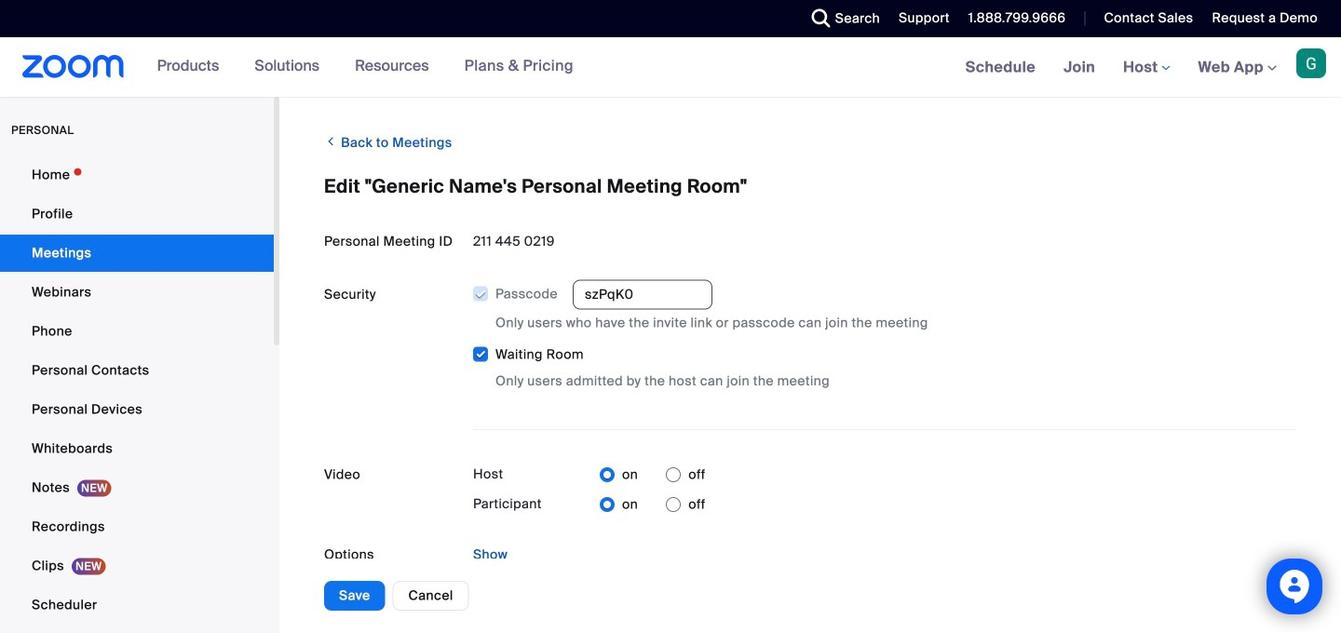 Task type: describe. For each thing, give the bounding box(es) containing it.
profile picture image
[[1297, 48, 1327, 78]]

1 option group from the top
[[600, 461, 706, 490]]

left image
[[324, 132, 338, 151]]

zoom logo image
[[22, 55, 125, 78]]



Task type: vqa. For each thing, say whether or not it's contained in the screenshot.
cell
no



Task type: locate. For each thing, give the bounding box(es) containing it.
option group
[[600, 461, 706, 490], [600, 490, 706, 520]]

group
[[473, 280, 1297, 392]]

None text field
[[573, 280, 713, 310]]

meetings navigation
[[952, 37, 1342, 98]]

product information navigation
[[143, 37, 588, 97]]

banner
[[0, 37, 1342, 98]]

personal menu menu
[[0, 157, 274, 634]]

2 option group from the top
[[600, 490, 706, 520]]



